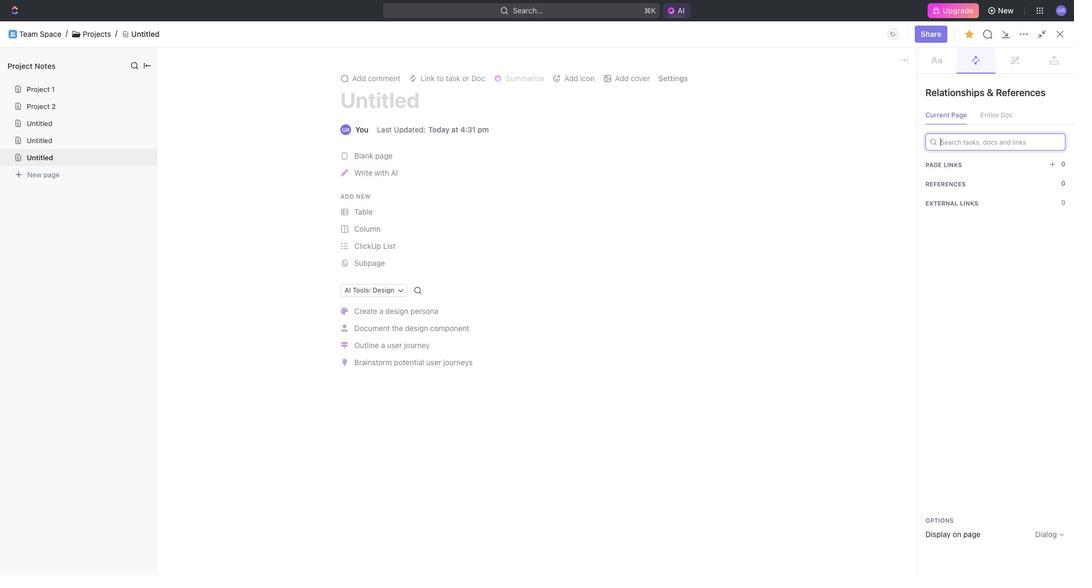 Task type: locate. For each thing, give the bounding box(es) containing it.
entire
[[981, 111, 999, 119]]

0 horizontal spatial page
[[926, 161, 942, 168]]

favorites up spaces
[[9, 155, 37, 163]]

1 vertical spatial a
[[381, 341, 385, 350]]

add for add cover
[[615, 74, 629, 83]]

page up with
[[375, 151, 393, 160]]

outline a user journey button
[[337, 337, 728, 354]]

0 horizontal spatial user
[[387, 341, 402, 350]]

search docs button
[[955, 26, 1021, 43]]

design inside button
[[385, 307, 408, 316]]

0 vertical spatial new
[[998, 6, 1014, 15]]

projects link
[[83, 29, 111, 39]]

1 horizontal spatial new
[[998, 6, 1014, 15]]

doc
[[1050, 29, 1064, 38], [472, 74, 485, 83], [1001, 111, 1013, 119]]

tab list
[[162, 167, 418, 188]]

untitled up favorites button
[[27, 136, 52, 145]]

archived button
[[381, 167, 418, 188]]

journey
[[404, 341, 430, 350]]

project for project 2
[[27, 102, 50, 111]]

0 horizontal spatial doc
[[472, 74, 485, 83]]

pencil image
[[341, 170, 348, 177]]

page up external
[[926, 161, 942, 168]]

0 vertical spatial user
[[387, 341, 402, 350]]

1 vertical spatial user
[[426, 358, 441, 367]]

2 vertical spatial 0
[[1061, 199, 1066, 207]]

sharing
[[964, 193, 987, 201]]

project for project 1
[[27, 85, 50, 94]]

row
[[149, 204, 1061, 226]]

0 vertical spatial page
[[375, 151, 393, 160]]

ai inside 'button'
[[678, 6, 685, 15]]

table
[[354, 207, 373, 216]]

user for a
[[387, 341, 402, 350]]

ai right with
[[391, 168, 398, 177]]

2 0 from the top
[[1061, 180, 1066, 188]]

gr inside gr dropdown button
[[1058, 7, 1065, 14]]

0 vertical spatial favorites
[[469, 73, 506, 83]]

favorites right task
[[469, 73, 506, 83]]

1 horizontal spatial doc
[[1001, 111, 1013, 119]]

component
[[430, 324, 469, 333]]

lightbulb image
[[342, 359, 347, 366]]

2 vertical spatial project
[[27, 102, 50, 111]]

references right &
[[996, 87, 1046, 98]]

2 horizontal spatial page
[[964, 530, 981, 539]]

user inside button
[[426, 358, 441, 367]]

page right spaces
[[44, 170, 60, 179]]

new for new page
[[27, 170, 42, 179]]

display
[[926, 530, 951, 539]]

new page
[[27, 170, 60, 179]]

2 horizontal spatial new
[[1032, 29, 1048, 38]]

design inside button
[[405, 324, 428, 333]]

outline a user journey
[[354, 341, 430, 350]]

page for new page
[[44, 170, 60, 179]]

ai for ai
[[678, 6, 685, 15]]

1 horizontal spatial references
[[996, 87, 1046, 98]]

project left notes
[[7, 61, 33, 70]]

page right current
[[952, 111, 967, 119]]

add left cover
[[615, 74, 629, 83]]

1 horizontal spatial gr
[[1058, 7, 1065, 14]]

add comment
[[352, 74, 400, 83]]

0 vertical spatial ai
[[678, 6, 685, 15]]

share
[[921, 29, 942, 38]]

a for create
[[379, 307, 383, 316]]

ai right ⌘k
[[678, 6, 685, 15]]

page
[[952, 111, 967, 119], [926, 161, 942, 168]]

external
[[926, 200, 958, 207]]

cover
[[631, 74, 650, 83]]

a
[[379, 307, 383, 316], [381, 341, 385, 350]]

0 horizontal spatial page
[[44, 170, 60, 179]]

design for the
[[405, 324, 428, 333]]

page links
[[926, 161, 962, 168]]

add icon
[[564, 74, 595, 83]]

1 vertical spatial new
[[1032, 29, 1048, 38]]

1 vertical spatial references
[[926, 180, 966, 187]]

1 vertical spatial page
[[44, 170, 60, 179]]

links up external links
[[944, 161, 962, 168]]

doc inside new doc button
[[1050, 29, 1064, 38]]

user down the at the left of the page
[[387, 341, 402, 350]]

add new
[[340, 193, 371, 200]]

design
[[373, 286, 394, 294]]

0 vertical spatial gr
[[1058, 7, 1065, 14]]

add
[[352, 74, 366, 83], [564, 74, 578, 83], [615, 74, 629, 83], [340, 193, 354, 200]]

0 horizontal spatial references
[[926, 180, 966, 187]]

3 0 from the top
[[1061, 199, 1066, 207]]

ai inside dropdown button
[[345, 286, 351, 294]]

gr
[[1058, 7, 1065, 14], [342, 127, 350, 133]]

write
[[354, 168, 373, 177]]

2 horizontal spatial ai
[[678, 6, 685, 15]]

link to task or doc button
[[405, 71, 490, 86]]

signs post image
[[341, 342, 348, 349]]

1 horizontal spatial ai
[[391, 168, 398, 177]]

2 vertical spatial ai
[[345, 286, 351, 294]]

column
[[354, 224, 381, 234]]

2 horizontal spatial doc
[[1050, 29, 1064, 38]]

design for a
[[385, 307, 408, 316]]

doc right or
[[472, 74, 485, 83]]

column header
[[149, 188, 161, 206], [555, 188, 662, 206], [662, 188, 786, 206], [786, 188, 872, 206]]

1 vertical spatial ai
[[391, 168, 398, 177]]

new for new
[[998, 6, 1014, 15]]

dropdown menu image
[[884, 26, 902, 43]]

cell
[[149, 205, 161, 224], [555, 205, 662, 224], [662, 205, 786, 224], [786, 205, 872, 224], [872, 205, 957, 224], [1043, 205, 1061, 224]]

0 horizontal spatial ai
[[345, 286, 351, 294]]

references
[[996, 87, 1046, 98], [926, 180, 966, 187]]

1 vertical spatial favorites
[[9, 155, 37, 163]]

0
[[1061, 160, 1066, 168], [1061, 180, 1066, 188], [1061, 199, 1066, 207]]

&
[[987, 87, 994, 98]]

docs
[[156, 29, 173, 38], [997, 29, 1015, 38], [26, 92, 44, 101]]

palette image
[[341, 308, 348, 315]]

a right outline
[[381, 341, 385, 350]]

favorites
[[469, 73, 506, 83], [9, 155, 37, 163]]

0 vertical spatial doc
[[1050, 29, 1064, 38]]

doc for entire doc
[[1001, 111, 1013, 119]]

new inside button
[[1032, 29, 1048, 38]]

user
[[387, 341, 402, 350], [426, 358, 441, 367]]

blank
[[354, 151, 373, 160]]

document the design component button
[[337, 320, 728, 337]]

design up journey
[[405, 324, 428, 333]]

0 vertical spatial project
[[7, 61, 33, 70]]

1 vertical spatial 0
[[1061, 180, 1066, 188]]

0 for references
[[1061, 180, 1066, 188]]

you
[[355, 125, 369, 134]]

design up the at the left of the page
[[385, 307, 408, 316]]

updated:
[[394, 125, 426, 134]]

links right external
[[960, 200, 979, 207]]

0 horizontal spatial docs
[[26, 92, 44, 101]]

0 horizontal spatial new
[[27, 170, 42, 179]]

new down favorites button
[[27, 170, 42, 179]]

add left icon
[[564, 74, 578, 83]]

0 vertical spatial references
[[996, 87, 1046, 98]]

add left new
[[340, 193, 354, 200]]

a right "create"
[[379, 307, 383, 316]]

today
[[428, 125, 450, 134]]

at
[[452, 125, 458, 134]]

ai tools: design
[[345, 286, 394, 294]]

project left 2
[[27, 102, 50, 111]]

0 for external links
[[1061, 199, 1066, 207]]

new button
[[983, 2, 1020, 19]]

add for add comment
[[352, 74, 366, 83]]

user group image
[[10, 32, 15, 36]]

Search by name... text field
[[891, 167, 1026, 183]]

user for potential
[[426, 358, 441, 367]]

ai
[[678, 6, 685, 15], [391, 168, 398, 177], [345, 286, 351, 294]]

new right search docs
[[1032, 29, 1048, 38]]

sidebar navigation
[[0, 21, 136, 576]]

ai tools: design button
[[340, 284, 407, 297]]

4:31
[[460, 125, 476, 134]]

0 vertical spatial design
[[385, 307, 408, 316]]

docs inside button
[[997, 29, 1015, 38]]

page right on
[[964, 530, 981, 539]]

doc right entire
[[1001, 111, 1013, 119]]

create a design persona
[[354, 307, 438, 316]]

add cover
[[615, 74, 650, 83]]

new up search docs
[[998, 6, 1014, 15]]

upgrade
[[943, 6, 974, 15]]

ai for ai tools: design
[[345, 286, 351, 294]]

last
[[377, 125, 392, 134]]

a inside button
[[379, 307, 383, 316]]

add left comment
[[352, 74, 366, 83]]

team
[[19, 29, 38, 38]]

0 vertical spatial a
[[379, 307, 383, 316]]

ai left tools: at the left
[[345, 286, 351, 294]]

1 vertical spatial project
[[27, 85, 50, 94]]

last updated: today at 4:31 pm
[[377, 125, 489, 134]]

summarize
[[506, 74, 544, 83]]

user down journey
[[426, 358, 441, 367]]

page inside blank page button
[[375, 151, 393, 160]]

project notes
[[7, 61, 56, 70]]

a inside 'button'
[[381, 341, 385, 350]]

icon
[[580, 74, 595, 83]]

2
[[52, 102, 56, 111]]

0 vertical spatial 0
[[1061, 160, 1066, 168]]

1 vertical spatial design
[[405, 324, 428, 333]]

assigned button
[[339, 167, 377, 188]]

2 horizontal spatial docs
[[997, 29, 1015, 38]]

user inside 'button'
[[387, 341, 402, 350]]

1 vertical spatial doc
[[472, 74, 485, 83]]

1 horizontal spatial page
[[952, 111, 967, 119]]

0 horizontal spatial gr
[[342, 127, 350, 133]]

1 horizontal spatial user
[[426, 358, 441, 367]]

home
[[26, 56, 46, 65]]

design
[[385, 307, 408, 316], [405, 324, 428, 333]]

user tie image
[[342, 325, 348, 332]]

on
[[953, 530, 961, 539]]

0 horizontal spatial favorites
[[9, 155, 37, 163]]

1 horizontal spatial page
[[375, 151, 393, 160]]

new inside button
[[998, 6, 1014, 15]]

2 vertical spatial page
[[964, 530, 981, 539]]

gr up the new doc
[[1058, 7, 1065, 14]]

project left 1
[[27, 85, 50, 94]]

subpage
[[354, 259, 385, 268]]

project 2
[[27, 102, 56, 111]]

references down page links
[[926, 180, 966, 187]]

doc down gr dropdown button
[[1050, 29, 1064, 38]]

1
[[52, 85, 55, 94]]

gr left the you
[[342, 127, 350, 133]]

2 vertical spatial new
[[27, 170, 42, 179]]

0 vertical spatial links
[[944, 161, 962, 168]]

home link
[[4, 52, 131, 69]]

1 column header from the left
[[149, 188, 161, 206]]

1 vertical spatial links
[[960, 200, 979, 207]]

project
[[7, 61, 33, 70], [27, 85, 50, 94], [27, 102, 50, 111]]

2 vertical spatial doc
[[1001, 111, 1013, 119]]



Task type: describe. For each thing, give the bounding box(es) containing it.
gr button
[[1053, 2, 1070, 19]]

list
[[383, 242, 396, 251]]

task
[[446, 74, 460, 83]]

a for outline
[[381, 341, 385, 350]]

links for page links
[[944, 161, 962, 168]]

1 vertical spatial gr
[[342, 127, 350, 133]]

add for add icon
[[564, 74, 578, 83]]

potential
[[394, 358, 424, 367]]

search
[[970, 29, 995, 38]]

dashboards
[[26, 110, 67, 119]]

dialog
[[1035, 530, 1057, 539]]

1 horizontal spatial favorites
[[469, 73, 506, 83]]

write with ai button
[[337, 165, 728, 182]]

with
[[375, 168, 389, 177]]

3 column header from the left
[[662, 188, 786, 206]]

dialog button
[[1035, 530, 1066, 539]]

links for external links
[[960, 200, 979, 207]]

ai tools: design button
[[340, 284, 407, 297]]

docs link
[[4, 88, 131, 105]]

spaces
[[9, 173, 31, 181]]

comment
[[368, 74, 400, 83]]

clickup list button
[[337, 238, 728, 255]]

6 cell from the left
[[1043, 205, 1061, 224]]

link
[[421, 74, 435, 83]]

blank page
[[354, 151, 393, 160]]

upgrade link
[[928, 3, 979, 18]]

0 vertical spatial page
[[952, 111, 967, 119]]

untitled down the 'project 2'
[[27, 119, 52, 128]]

add for add new
[[340, 193, 354, 200]]

page for blank page
[[375, 151, 393, 160]]

options
[[926, 517, 954, 524]]

clickup
[[354, 242, 381, 251]]

display on page
[[926, 530, 981, 539]]

or
[[462, 74, 470, 83]]

dashboards link
[[4, 106, 131, 123]]

1 horizontal spatial docs
[[156, 29, 173, 38]]

relationships
[[926, 87, 985, 98]]

subpage button
[[337, 255, 728, 272]]

new doc
[[1032, 29, 1064, 38]]

ai button
[[663, 3, 691, 18]]

1 vertical spatial page
[[926, 161, 942, 168]]

team space link
[[19, 29, 61, 39]]

search docs
[[970, 29, 1015, 38]]

⌘k
[[644, 6, 656, 15]]

entire doc
[[981, 111, 1013, 119]]

doc inside link to task or doc "dropdown button"
[[472, 74, 485, 83]]

the
[[392, 324, 403, 333]]

archived
[[384, 172, 415, 181]]

doc for new doc
[[1050, 29, 1064, 38]]

blank page button
[[337, 148, 728, 165]]

docs inside sidebar navigation
[[26, 92, 44, 101]]

1 cell from the left
[[149, 205, 161, 224]]

tab list containing assigned
[[162, 167, 418, 188]]

new
[[356, 193, 371, 200]]

link to task or doc
[[421, 74, 485, 83]]

2 column header from the left
[[555, 188, 662, 206]]

Search tasks, docs and links text field
[[932, 134, 1062, 150]]

4 column header from the left
[[786, 188, 872, 206]]

sharing table
[[149, 188, 1061, 226]]

document
[[354, 324, 390, 333]]

assigned
[[341, 172, 374, 181]]

untitled down the add comment
[[340, 87, 420, 112]]

projects
[[83, 29, 111, 38]]

current
[[926, 111, 950, 119]]

persona
[[411, 307, 438, 316]]

journeys
[[443, 358, 473, 367]]

space
[[40, 29, 61, 38]]

untitled up new page
[[27, 153, 53, 162]]

tools:
[[353, 286, 371, 294]]

sharing row
[[149, 188, 1061, 206]]

new for new doc
[[1032, 29, 1048, 38]]

untitled right projects
[[131, 29, 159, 38]]

favorites inside button
[[9, 155, 37, 163]]

4 cell from the left
[[786, 205, 872, 224]]

summarize button
[[490, 71, 548, 86]]

pm
[[478, 125, 489, 134]]

notes
[[35, 61, 56, 70]]

create a design persona button
[[337, 303, 728, 320]]

search...
[[513, 6, 543, 15]]

relationships & references
[[926, 87, 1046, 98]]

5 cell from the left
[[872, 205, 957, 224]]

project for project notes
[[7, 61, 33, 70]]

external links
[[926, 200, 979, 207]]

1 0 from the top
[[1061, 160, 1066, 168]]

document the design component
[[354, 324, 469, 333]]

clickup list
[[354, 242, 396, 251]]

create
[[354, 307, 377, 316]]

write with ai
[[354, 168, 398, 177]]

project 1
[[27, 85, 55, 94]]

favorites button
[[4, 153, 41, 166]]

current page
[[926, 111, 967, 119]]

to
[[437, 74, 444, 83]]

table button
[[337, 204, 728, 221]]

outline
[[354, 341, 379, 350]]

brainstorm
[[354, 358, 392, 367]]

team space
[[19, 29, 61, 38]]

2 cell from the left
[[555, 205, 662, 224]]

3 cell from the left
[[662, 205, 786, 224]]

column button
[[337, 221, 728, 238]]



Task type: vqa. For each thing, say whether or not it's contained in the screenshot.
the Add cover
yes



